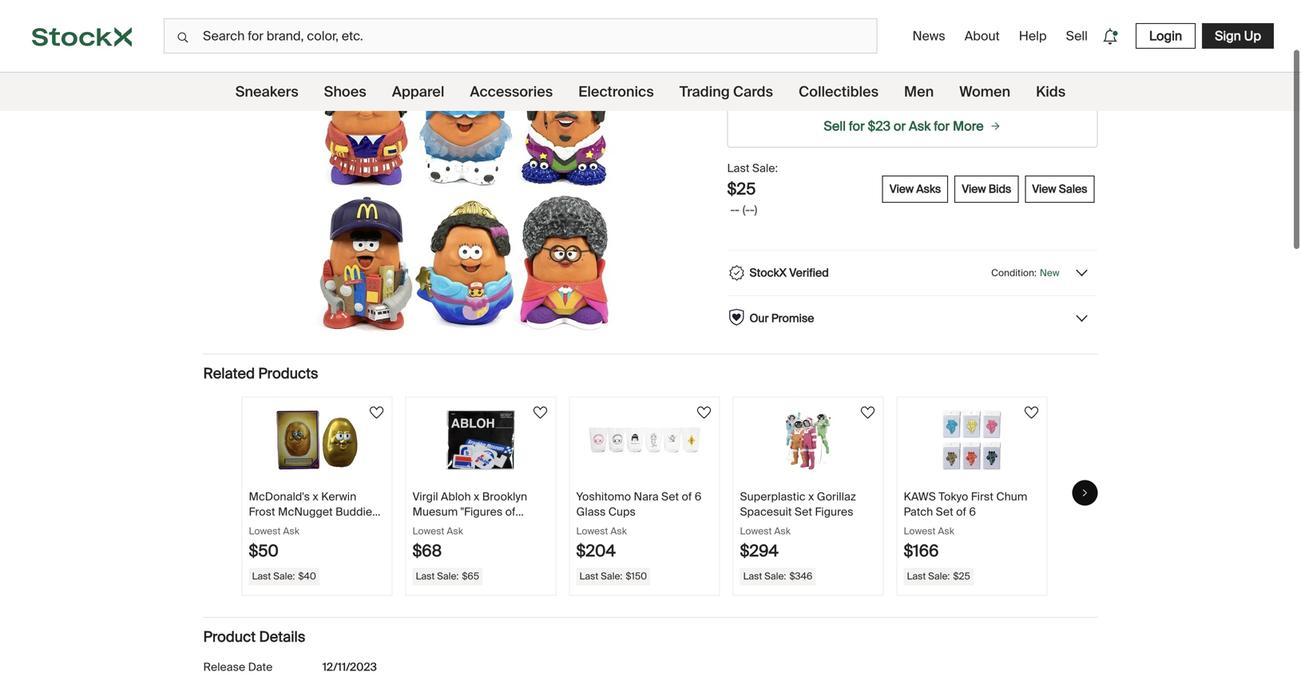 Task type: describe. For each thing, give the bounding box(es) containing it.
trading cards link
[[680, 73, 773, 111]]

toggle authenticity value prop image
[[1074, 265, 1090, 281]]

yoshitomo
[[576, 490, 631, 504]]

buddies
[[336, 505, 378, 520]]

women
[[960, 83, 1011, 101]]

yoshitomo nara set of 6 glass cups image
[[589, 410, 701, 470]]

0 vertical spatial mcnugget
[[278, 505, 333, 520]]

virgil abloh x brooklyn muesum "figures of speech" sticker pack set of 6
[[413, 490, 543, 550]]

3 - from the left
[[750, 203, 755, 217]]

patch
[[904, 505, 933, 520]]

new
[[1040, 267, 1060, 279]]

mcdonald's x kerwin frost mcnugget buddies figures set of 6 image
[[235, 28, 695, 334]]

set inside yoshitomo nara set of 6 glass cups lowest ask $204
[[662, 490, 679, 504]]

news
[[913, 28, 946, 44]]

lowest inside kaws tokyo first chum patch set of 6 lowest ask $166
[[904, 525, 936, 537]]

asks
[[917, 182, 941, 196]]

follow image for $294
[[858, 403, 878, 422]]

$346
[[790, 570, 813, 583]]

1 - from the left
[[731, 203, 735, 217]]

view for view bids
[[962, 182, 986, 196]]

lowest inside 'lowest ask $50'
[[249, 525, 281, 537]]

last for $204
[[580, 570, 599, 583]]

last sale: $25 -- (--)
[[727, 161, 778, 217]]

our
[[750, 311, 769, 326]]

electronics
[[579, 83, 654, 101]]

brooklyn
[[482, 490, 527, 504]]

1 vertical spatial mcnugget
[[249, 520, 304, 535]]

lowest inside yoshitomo nara set of 6 glass cups lowest ask $204
[[576, 525, 608, 537]]

gorillaz
[[817, 490, 856, 504]]

ask inside yoshitomo nara set of 6 glass cups lowest ask $204
[[611, 525, 627, 537]]

or
[[894, 118, 906, 135]]

6 inside yoshitomo nara set of 6 glass cups lowest ask $204
[[695, 490, 702, 504]]

apparel link
[[392, 73, 444, 111]]

view asks
[[890, 182, 941, 196]]

men link
[[904, 73, 934, 111]]

collectibles link
[[799, 73, 879, 111]]

(-
[[743, 203, 750, 217]]

lowest ask $68
[[413, 525, 463, 561]]

tokyo
[[939, 490, 969, 504]]

kaws tokyo first chum patch set of 6 image
[[916, 410, 1028, 470]]

sticker
[[459, 520, 495, 535]]

last for $50
[[252, 570, 271, 583]]

mcdonald's x kerwin frost mcnugget buddies mcnugget legend chase figure
[[249, 490, 382, 550]]

last for $68
[[416, 570, 435, 583]]

ask inside lowest ask $68
[[447, 525, 463, 537]]

1 follow image from the left
[[531, 403, 550, 422]]

trading cards
[[680, 83, 773, 101]]

ask inside 'lowest ask $50'
[[283, 525, 300, 537]]

x for $294
[[809, 490, 814, 504]]

stockx
[[750, 266, 787, 280]]

date
[[248, 660, 273, 675]]

help
[[1019, 28, 1047, 44]]

virgil abloh x brooklyn muesum "figures of speech" sticker pack set of 6 image
[[425, 410, 537, 470]]

electronics link
[[579, 73, 654, 111]]

of down speech"
[[413, 536, 423, 550]]

stockx verified
[[750, 266, 829, 280]]

view bids button
[[955, 176, 1019, 203]]

virgil
[[413, 490, 438, 504]]

6 inside kaws tokyo first chum patch set of 6 lowest ask $166
[[969, 505, 976, 520]]

cups
[[609, 505, 636, 520]]

verified
[[790, 266, 829, 280]]

chase
[[349, 520, 382, 535]]

$50
[[249, 541, 279, 561]]

sales
[[1059, 182, 1088, 196]]

superplastic x gorillaz spacesuit set figures lowest ask $294
[[740, 490, 856, 561]]

sell for sell for $23 or ask for more
[[824, 118, 846, 135]]

"figures
[[461, 505, 503, 520]]

$68
[[413, 541, 442, 561]]

1 for from the left
[[849, 118, 865, 135]]

mcdonald's
[[249, 490, 310, 504]]

lowest ask $50
[[249, 525, 300, 561]]

sneakers
[[235, 83, 299, 101]]

bids
[[989, 182, 1012, 196]]

condition:
[[992, 267, 1037, 279]]

related products
[[203, 365, 318, 383]]

set inside superplastic x gorillaz spacesuit set figures lowest ask $294
[[795, 505, 812, 520]]

place bid
[[798, 48, 854, 65]]

abloh
[[441, 490, 471, 504]]

last sale: $40
[[252, 570, 316, 583]]

details
[[259, 628, 305, 647]]

accessories
[[470, 83, 553, 101]]

of inside yoshitomo nara set of 6 glass cups lowest ask $204
[[682, 490, 692, 504]]

pack
[[498, 520, 523, 535]]

ask inside superplastic x gorillaz spacesuit set figures lowest ask $294
[[774, 525, 791, 537]]

release date
[[203, 660, 273, 675]]

toggle promise value prop image
[[1074, 311, 1090, 327]]

last sale: $346
[[743, 570, 813, 583]]

figure
[[249, 536, 281, 550]]

login
[[1150, 28, 1182, 44]]

move carousel right image
[[1081, 489, 1090, 498]]

x for chase
[[313, 490, 319, 504]]

up
[[1244, 28, 1261, 44]]

set inside kaws tokyo first chum patch set of 6 lowest ask $166
[[936, 505, 954, 520]]

last sale: $150
[[580, 570, 647, 583]]

shoes
[[324, 83, 366, 101]]

sale: for $50
[[273, 570, 295, 583]]

Search... search field
[[164, 18, 878, 54]]

apparel
[[392, 83, 444, 101]]

superplastic
[[740, 490, 806, 504]]

kids link
[[1036, 73, 1066, 111]]



Task type: vqa. For each thing, say whether or not it's contained in the screenshot.


Task type: locate. For each thing, give the bounding box(es) containing it.
mcnugget up legend
[[278, 505, 333, 520]]

1 horizontal spatial view
[[962, 182, 986, 196]]

2 lowest from the left
[[413, 525, 445, 537]]

$204
[[576, 541, 616, 561]]

1 follow image from the left
[[367, 403, 386, 422]]

sign up button
[[1202, 23, 1274, 49]]

notification unread icon image
[[1099, 25, 1122, 48]]

1 horizontal spatial sell
[[1066, 28, 1088, 44]]

sell down collectibles link
[[824, 118, 846, 135]]

0 horizontal spatial follow image
[[531, 403, 550, 422]]

women link
[[960, 73, 1011, 111]]

ask up $166
[[938, 525, 955, 537]]

place
[[798, 48, 831, 65]]

x left gorillaz
[[809, 490, 814, 504]]

stockx logo link
[[0, 0, 164, 72]]

follow image for $204
[[695, 403, 714, 422]]

product category switcher element
[[0, 73, 1301, 111]]

1 vertical spatial 6
[[969, 505, 976, 520]]

follow image
[[531, 403, 550, 422], [858, 403, 878, 422], [1022, 403, 1041, 422]]

help link
[[1013, 21, 1053, 51]]

1 horizontal spatial 6
[[695, 490, 702, 504]]

sale: for $204
[[601, 570, 623, 583]]

kaws tokyo first chum patch set of 6 lowest ask $166
[[904, 490, 1028, 561]]

follow image for $50
[[367, 403, 386, 422]]

sale: up )
[[752, 161, 778, 176]]

0 horizontal spatial 6
[[426, 536, 433, 550]]

0 horizontal spatial for
[[849, 118, 865, 135]]

sell for sell
[[1066, 28, 1088, 44]]

0 vertical spatial $25
[[727, 179, 756, 199]]

2 follow image from the left
[[858, 403, 878, 422]]

2 horizontal spatial follow image
[[1022, 403, 1041, 422]]

set inside virgil abloh x brooklyn muesum "figures of speech" sticker pack set of 6
[[526, 520, 543, 535]]

of inside kaws tokyo first chum patch set of 6 lowest ask $166
[[956, 505, 967, 520]]

set right "pack"
[[526, 520, 543, 535]]

1 view from the left
[[890, 182, 914, 196]]

product
[[203, 628, 256, 647]]

sale: left $346
[[765, 570, 786, 583]]

about link
[[958, 21, 1006, 51]]

place bid link
[[741, 38, 910, 76]]

ask inside kaws tokyo first chum patch set of 6 lowest ask $166
[[938, 525, 955, 537]]

view sales button
[[1025, 176, 1095, 203]]

)
[[755, 203, 757, 217]]

$65
[[462, 570, 479, 583]]

ask right or
[[909, 118, 931, 135]]

first
[[971, 490, 994, 504]]

2 horizontal spatial x
[[809, 490, 814, 504]]

sale: left $40
[[273, 570, 295, 583]]

last down the $204
[[580, 570, 599, 583]]

lowest down glass
[[576, 525, 608, 537]]

x up "figures
[[474, 490, 480, 504]]

lowest inside superplastic x gorillaz spacesuit set figures lowest ask $294
[[740, 525, 772, 537]]

products
[[258, 365, 318, 383]]

sell left notification unread icon
[[1066, 28, 1088, 44]]

set
[[662, 490, 679, 504], [795, 505, 812, 520], [936, 505, 954, 520], [526, 520, 543, 535]]

view bids
[[962, 182, 1012, 196]]

$25 inside last sale: $25 -- (--)
[[727, 179, 756, 199]]

of right nara
[[682, 490, 692, 504]]

for
[[849, 118, 865, 135], [934, 118, 950, 135]]

6 down the 'first'
[[969, 505, 976, 520]]

ask
[[909, 118, 931, 135], [283, 525, 300, 537], [447, 525, 463, 537], [611, 525, 627, 537], [774, 525, 791, 537], [938, 525, 955, 537]]

our promise
[[750, 311, 814, 326]]

2 follow image from the left
[[695, 403, 714, 422]]

2 for from the left
[[934, 118, 950, 135]]

lowest up $294
[[740, 525, 772, 537]]

6 right nara
[[695, 490, 702, 504]]

4 lowest from the left
[[740, 525, 772, 537]]

x inside superplastic x gorillaz spacesuit set figures lowest ask $294
[[809, 490, 814, 504]]

follow image for lowest
[[1022, 403, 1041, 422]]

more
[[953, 118, 984, 135]]

1 horizontal spatial x
[[474, 490, 480, 504]]

speech"
[[413, 520, 456, 535]]

2 horizontal spatial view
[[1032, 182, 1057, 196]]

$25 up (-
[[727, 179, 756, 199]]

0 vertical spatial sell
[[1066, 28, 1088, 44]]

last inside last sale: $25 -- (--)
[[727, 161, 750, 176]]

1 vertical spatial $25
[[953, 570, 970, 583]]

0 horizontal spatial x
[[313, 490, 319, 504]]

x inside mcdonald's x kerwin frost mcnugget buddies mcnugget legend chase figure
[[313, 490, 319, 504]]

news link
[[906, 21, 952, 51]]

6 inside virgil abloh x brooklyn muesum "figures of speech" sticker pack set of 6
[[426, 536, 433, 550]]

ask down cups
[[611, 525, 627, 537]]

for left more
[[934, 118, 950, 135]]

last down $68
[[416, 570, 435, 583]]

legend
[[306, 520, 346, 535]]

for left $23 on the right top of the page
[[849, 118, 865, 135]]

$23
[[868, 118, 891, 135]]

sell inside 'link'
[[1066, 28, 1088, 44]]

view left sales
[[1032, 182, 1057, 196]]

ask right figure
[[283, 525, 300, 537]]

kaws
[[904, 490, 936, 504]]

6 down speech"
[[426, 536, 433, 550]]

0 horizontal spatial sell
[[824, 118, 846, 135]]

muesum
[[413, 505, 458, 520]]

view sales
[[1032, 182, 1088, 196]]

stockx logo image
[[32, 27, 132, 47]]

product details
[[203, 628, 305, 647]]

condition: new
[[992, 267, 1060, 279]]

0 horizontal spatial $25
[[727, 179, 756, 199]]

2 x from the left
[[474, 490, 480, 504]]

mcdonald's x kerwin frost mcnugget buddies mcnugget legend chase figure image
[[261, 410, 373, 470]]

sale:
[[752, 161, 778, 176], [273, 570, 295, 583], [437, 570, 459, 583], [601, 570, 623, 583], [765, 570, 786, 583], [928, 570, 950, 583]]

1 vertical spatial sell
[[824, 118, 846, 135]]

$25 for last sale: $25 -- (--)
[[727, 179, 756, 199]]

mcnugget
[[278, 505, 333, 520], [249, 520, 304, 535]]

1 horizontal spatial for
[[934, 118, 950, 135]]

view for view sales
[[1032, 182, 1057, 196]]

lowest down patch
[[904, 525, 936, 537]]

of down tokyo
[[956, 505, 967, 520]]

yoshitomo nara set of 6 glass cups lowest ask $204
[[576, 490, 702, 561]]

last up (-
[[727, 161, 750, 176]]

sale: left $65
[[437, 570, 459, 583]]

1 horizontal spatial $25
[[953, 570, 970, 583]]

3 view from the left
[[1032, 182, 1057, 196]]

0 horizontal spatial follow image
[[367, 403, 386, 422]]

trading
[[680, 83, 730, 101]]

lowest inside lowest ask $68
[[413, 525, 445, 537]]

lowest up $68
[[413, 525, 445, 537]]

last down $50
[[252, 570, 271, 583]]

12/11/2023
[[323, 660, 377, 675]]

promise
[[772, 311, 814, 326]]

chum
[[997, 490, 1028, 504]]

cards
[[733, 83, 773, 101]]

sell link
[[1060, 21, 1094, 51]]

5 lowest from the left
[[904, 525, 936, 537]]

set right nara
[[662, 490, 679, 504]]

figures
[[815, 505, 854, 520]]

$150
[[626, 570, 647, 583]]

$25 for last sale: $25
[[953, 570, 970, 583]]

sale: for $68
[[437, 570, 459, 583]]

2 vertical spatial 6
[[426, 536, 433, 550]]

bid
[[834, 48, 854, 65]]

glass
[[576, 505, 606, 520]]

last for $294
[[743, 570, 762, 583]]

sign up
[[1215, 28, 1261, 44]]

view left bids
[[962, 182, 986, 196]]

sneakers link
[[235, 73, 299, 111]]

kerwin
[[321, 490, 357, 504]]

nara
[[634, 490, 659, 504]]

$40
[[298, 570, 316, 583]]

1 horizontal spatial follow image
[[858, 403, 878, 422]]

set down tokyo
[[936, 505, 954, 520]]

sale: left $150
[[601, 570, 623, 583]]

view asks button
[[883, 176, 949, 203]]

men
[[904, 83, 934, 101]]

x
[[313, 490, 319, 504], [474, 490, 480, 504], [809, 490, 814, 504]]

3 follow image from the left
[[1022, 403, 1041, 422]]

last
[[727, 161, 750, 176], [252, 570, 271, 583], [416, 570, 435, 583], [580, 570, 599, 583], [743, 570, 762, 583], [907, 570, 926, 583]]

2 view from the left
[[962, 182, 986, 196]]

kids
[[1036, 83, 1066, 101]]

0 horizontal spatial view
[[890, 182, 914, 196]]

sell for $23 or ask for more
[[824, 118, 984, 135]]

release
[[203, 660, 245, 675]]

3 x from the left
[[809, 490, 814, 504]]

login button
[[1136, 23, 1196, 49]]

of
[[682, 490, 692, 504], [505, 505, 516, 520], [956, 505, 967, 520], [413, 536, 423, 550]]

0 vertical spatial 6
[[695, 490, 702, 504]]

view inside button
[[962, 182, 986, 196]]

of up "pack"
[[505, 505, 516, 520]]

sale: for $294
[[765, 570, 786, 583]]

2 horizontal spatial 6
[[969, 505, 976, 520]]

accessories link
[[470, 73, 553, 111]]

1 x from the left
[[313, 490, 319, 504]]

2 - from the left
[[735, 203, 740, 217]]

lowest down the frost
[[249, 525, 281, 537]]

sale: for $166
[[928, 570, 950, 583]]

set left figures
[[795, 505, 812, 520]]

ask down spacesuit
[[774, 525, 791, 537]]

frost
[[249, 505, 275, 520]]

last down $294
[[743, 570, 762, 583]]

last down $166
[[907, 570, 926, 583]]

1 lowest from the left
[[249, 525, 281, 537]]

$25 down kaws tokyo first chum patch set of 6 lowest ask $166
[[953, 570, 970, 583]]

related
[[203, 365, 255, 383]]

spacesuit
[[740, 505, 792, 520]]

x inside virgil abloh x brooklyn muesum "figures of speech" sticker pack set of 6
[[474, 490, 480, 504]]

last sale: $25
[[907, 570, 970, 583]]

view left 'asks'
[[890, 182, 914, 196]]

x left 'kerwin'
[[313, 490, 319, 504]]

mcnugget up figure
[[249, 520, 304, 535]]

sale: inside last sale: $25 -- (--)
[[752, 161, 778, 176]]

sell for $23 or ask for more link
[[741, 118, 1085, 135]]

last for $166
[[907, 570, 926, 583]]

1 horizontal spatial follow image
[[695, 403, 714, 422]]

$166
[[904, 541, 939, 561]]

sign
[[1215, 28, 1241, 44]]

view for view asks
[[890, 182, 914, 196]]

$294
[[740, 541, 779, 561]]

3 lowest from the left
[[576, 525, 608, 537]]

follow image
[[367, 403, 386, 422], [695, 403, 714, 422]]

about
[[965, 28, 1000, 44]]

-
[[731, 203, 735, 217], [735, 203, 740, 217], [750, 203, 755, 217]]

sale: down $166
[[928, 570, 950, 583]]

superplastic x gorillaz spacesuit set figures image
[[753, 410, 864, 470]]

ask down muesum
[[447, 525, 463, 537]]



